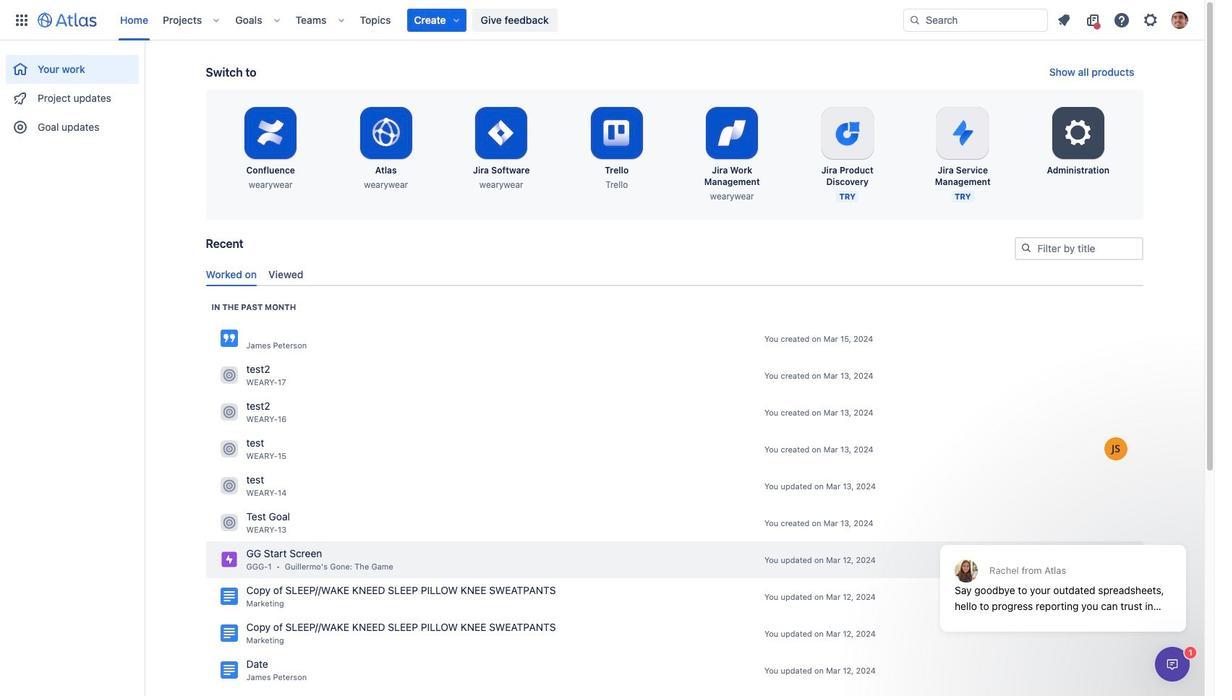 Task type: describe. For each thing, give the bounding box(es) containing it.
0 vertical spatial dialog
[[934, 510, 1194, 643]]

search image
[[1021, 242, 1032, 254]]

top element
[[9, 0, 904, 40]]

notifications image
[[1056, 11, 1073, 29]]

1 townsquare image from the top
[[220, 367, 238, 385]]

1 horizontal spatial settings image
[[1143, 11, 1160, 29]]

3 townsquare image from the top
[[220, 515, 238, 532]]

search image
[[910, 14, 921, 26]]

1 confluence image from the top
[[220, 330, 238, 348]]

Filter by title field
[[1016, 239, 1142, 259]]

account image
[[1172, 11, 1189, 29]]



Task type: vqa. For each thing, say whether or not it's contained in the screenshot.
Notifications Icon on the right
yes



Task type: locate. For each thing, give the bounding box(es) containing it.
tab list
[[200, 262, 1150, 286]]

1 vertical spatial confluence image
[[220, 589, 238, 606]]

help image
[[1114, 11, 1131, 29]]

0 vertical spatial settings image
[[1143, 11, 1160, 29]]

heading
[[212, 302, 296, 313]]

settings image
[[1143, 11, 1160, 29], [1062, 116, 1096, 151]]

1 townsquare image from the top
[[220, 404, 238, 421]]

0 vertical spatial townsquare image
[[220, 404, 238, 421]]

0 vertical spatial townsquare image
[[220, 367, 238, 385]]

1 confluence image from the top
[[220, 626, 238, 643]]

townsquare image
[[220, 404, 238, 421], [220, 478, 238, 495]]

0 vertical spatial confluence image
[[220, 330, 238, 348]]

1 vertical spatial townsquare image
[[220, 441, 238, 458]]

1 vertical spatial confluence image
[[220, 662, 238, 680]]

2 townsquare image from the top
[[220, 441, 238, 458]]

banner
[[0, 0, 1205, 41]]

2 townsquare image from the top
[[220, 478, 238, 495]]

0 vertical spatial confluence image
[[220, 626, 238, 643]]

switch to... image
[[13, 11, 30, 29]]

2 confluence image from the top
[[220, 662, 238, 680]]

group
[[6, 41, 139, 146]]

0 horizontal spatial settings image
[[1062, 116, 1096, 151]]

jira image
[[220, 552, 238, 569]]

1 vertical spatial settings image
[[1062, 116, 1096, 151]]

2 confluence image from the top
[[220, 589, 238, 606]]

1 vertical spatial dialog
[[1156, 648, 1191, 682]]

townsquare image
[[220, 367, 238, 385], [220, 441, 238, 458], [220, 515, 238, 532]]

Search field
[[904, 8, 1049, 31]]

2 vertical spatial townsquare image
[[220, 515, 238, 532]]

None search field
[[904, 8, 1049, 31]]

dialog
[[934, 510, 1194, 643], [1156, 648, 1191, 682]]

confluence image
[[220, 626, 238, 643], [220, 662, 238, 680]]

1 vertical spatial townsquare image
[[220, 478, 238, 495]]

confluence image
[[220, 330, 238, 348], [220, 589, 238, 606]]



